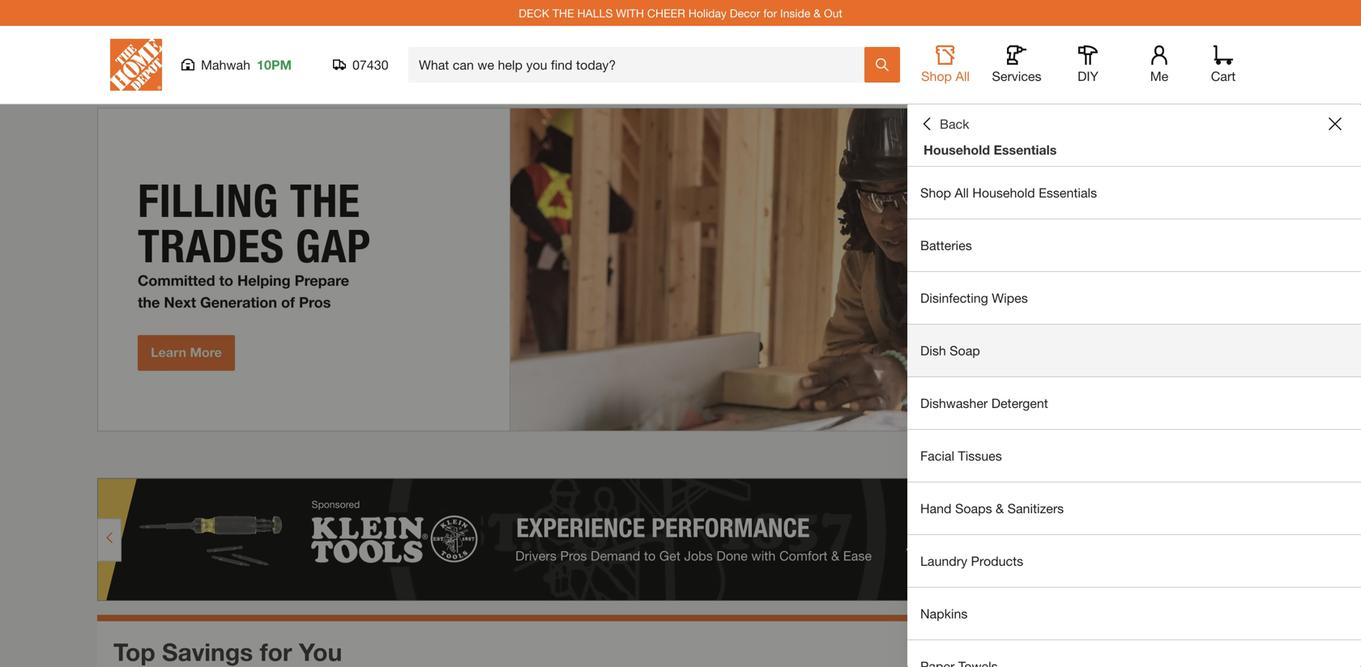 Task type: vqa. For each thing, say whether or not it's contained in the screenshot.
IT'S BEAUTIFUL!
no



Task type: locate. For each thing, give the bounding box(es) containing it.
decor
[[730, 6, 761, 20]]

inside
[[780, 6, 811, 20]]

household down household essentials
[[973, 185, 1035, 201]]

07430 button
[[333, 57, 389, 73]]

detergent
[[992, 396, 1049, 411]]

household inside shop all household essentials link
[[973, 185, 1035, 201]]

for left you
[[260, 638, 292, 667]]

essentials
[[994, 142, 1057, 158], [1039, 185, 1097, 201]]

soap
[[950, 343, 980, 359]]

dishwasher
[[921, 396, 988, 411]]

holiday
[[689, 6, 727, 20]]

for
[[764, 6, 777, 20], [260, 638, 292, 667]]

cart link
[[1206, 45, 1242, 84]]

for left inside
[[764, 6, 777, 20]]

0 vertical spatial for
[[764, 6, 777, 20]]

facial tissues link
[[908, 430, 1362, 482]]

menu
[[908, 167, 1362, 668]]

all up back
[[956, 68, 970, 84]]

feedback link image
[[1340, 274, 1362, 361]]

facial
[[921, 449, 955, 464]]

tissues
[[958, 449, 1002, 464]]

&
[[814, 6, 821, 20], [996, 501, 1004, 517]]

all
[[956, 68, 970, 84], [955, 185, 969, 201]]

& left out
[[814, 6, 821, 20]]

shop up back button at top right
[[922, 68, 952, 84]]

shop
[[922, 68, 952, 84], [921, 185, 951, 201]]

0 vertical spatial &
[[814, 6, 821, 20]]

1 horizontal spatial for
[[764, 6, 777, 20]]

products
[[971, 554, 1024, 569]]

1 horizontal spatial &
[[996, 501, 1004, 517]]

hand soaps & sanitizers
[[921, 501, 1064, 517]]

all inside button
[[956, 68, 970, 84]]

10pm
[[257, 57, 292, 73]]

savings
[[162, 638, 253, 667]]

disinfecting
[[921, 291, 989, 306]]

dish soap link
[[908, 325, 1362, 377]]

shop for shop all
[[922, 68, 952, 84]]

0 horizontal spatial for
[[260, 638, 292, 667]]

shop all button
[[920, 45, 972, 84]]

1 vertical spatial for
[[260, 638, 292, 667]]

dish soap
[[921, 343, 980, 359]]

essentials inside menu
[[1039, 185, 1097, 201]]

drawer close image
[[1329, 118, 1342, 130]]

& right soaps
[[996, 501, 1004, 517]]

1 vertical spatial shop
[[921, 185, 951, 201]]

deck
[[519, 6, 550, 20]]

facial tissues
[[921, 449, 1002, 464]]

mahwah 10pm
[[201, 57, 292, 73]]

the
[[553, 6, 574, 20]]

1 vertical spatial &
[[996, 501, 1004, 517]]

1 vertical spatial household
[[973, 185, 1035, 201]]

shop inside button
[[922, 68, 952, 84]]

soaps
[[956, 501, 992, 517]]

0 vertical spatial all
[[956, 68, 970, 84]]

hand
[[921, 501, 952, 517]]

0 vertical spatial shop
[[922, 68, 952, 84]]

image for filling the trades gap committed to helping prepare  the next generation of pros image
[[97, 108, 1264, 432]]

household down back
[[924, 142, 990, 158]]

cart
[[1211, 68, 1236, 84]]

1 vertical spatial essentials
[[1039, 185, 1097, 201]]

1 vertical spatial all
[[955, 185, 969, 201]]

back button
[[921, 116, 970, 132]]

back
[[940, 116, 970, 132]]

household essentials
[[924, 142, 1057, 158]]

all down household essentials
[[955, 185, 969, 201]]

shop up batteries
[[921, 185, 951, 201]]

0 vertical spatial essentials
[[994, 142, 1057, 158]]

household
[[924, 142, 990, 158], [973, 185, 1035, 201]]

out
[[824, 6, 843, 20]]

disinfecting wipes
[[921, 291, 1028, 306]]



Task type: describe. For each thing, give the bounding box(es) containing it.
batteries link
[[908, 220, 1362, 272]]

services
[[992, 68, 1042, 84]]

halls
[[578, 6, 613, 20]]

dish
[[921, 343, 946, 359]]

top
[[113, 638, 155, 667]]

the home depot logo image
[[110, 39, 162, 91]]

wipes
[[992, 291, 1028, 306]]

dishwasher detergent
[[921, 396, 1049, 411]]

all for shop all
[[956, 68, 970, 84]]

07430
[[353, 57, 389, 73]]

deck the halls with cheer holiday decor for inside & out link
[[519, 6, 843, 20]]

you
[[299, 638, 342, 667]]

0 horizontal spatial &
[[814, 6, 821, 20]]

with
[[616, 6, 644, 20]]

0 vertical spatial household
[[924, 142, 990, 158]]

me
[[1151, 68, 1169, 84]]

napkins link
[[908, 588, 1362, 640]]

dishwasher detergent link
[[908, 378, 1362, 430]]

shop all household essentials link
[[908, 167, 1362, 219]]

What can we help you find today? search field
[[419, 48, 864, 82]]

disinfecting wipes link
[[908, 272, 1362, 324]]

shop for shop all household essentials
[[921, 185, 951, 201]]

shop all
[[922, 68, 970, 84]]

shop all household essentials
[[921, 185, 1097, 201]]

napkins
[[921, 607, 968, 622]]

laundry products
[[921, 554, 1024, 569]]

sanitizers
[[1008, 501, 1064, 517]]

mahwah
[[201, 57, 250, 73]]

batteries
[[921, 238, 972, 253]]

laundry
[[921, 554, 968, 569]]

diy button
[[1063, 45, 1114, 84]]

services button
[[991, 45, 1043, 84]]

top savings for you
[[113, 638, 342, 667]]

deck the halls with cheer holiday decor for inside & out
[[519, 6, 843, 20]]

menu containing shop all household essentials
[[908, 167, 1362, 668]]

me button
[[1134, 45, 1186, 84]]

diy
[[1078, 68, 1099, 84]]

all for shop all household essentials
[[955, 185, 969, 201]]

laundry products link
[[908, 536, 1362, 588]]

cheer
[[647, 6, 686, 20]]

hand soaps & sanitizers link
[[908, 483, 1362, 535]]



